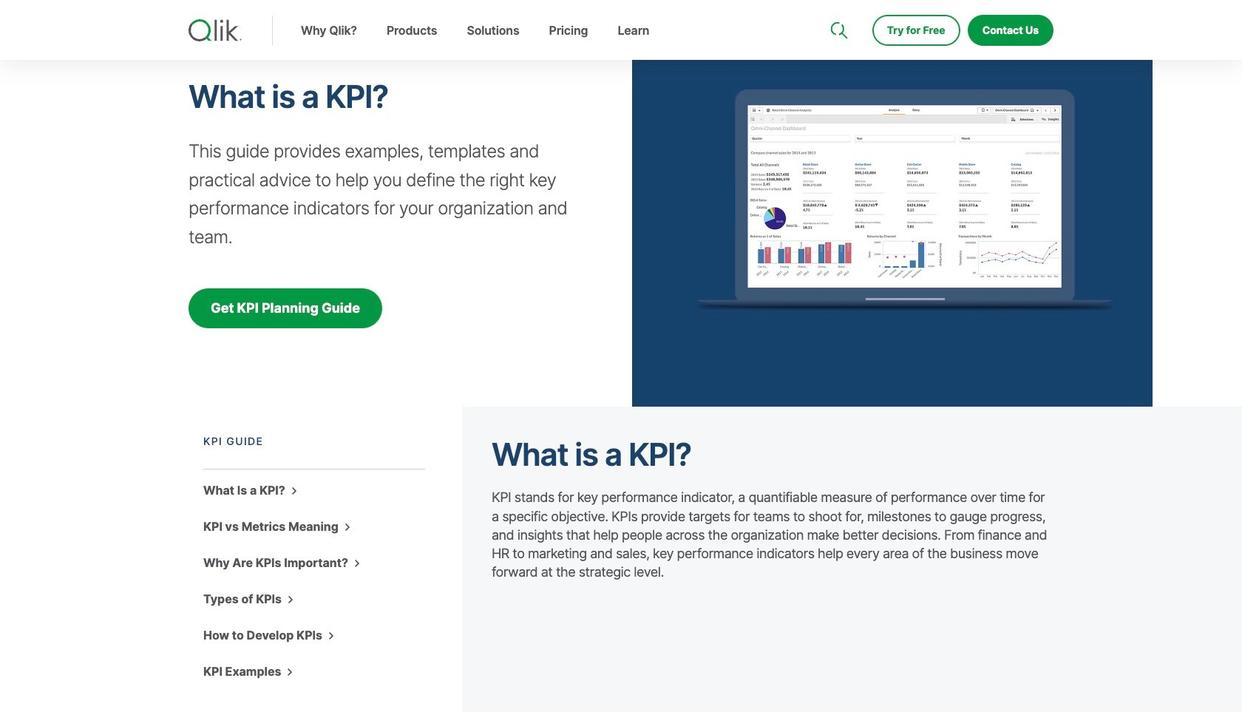 Task type: locate. For each thing, give the bounding box(es) containing it.
support image
[[832, 0, 844, 12]]



Task type: describe. For each thing, give the bounding box(es) containing it.
qlik image
[[189, 19, 242, 41]]

login image
[[1007, 0, 1019, 12]]

a laptop showing a kpi report of retail sales data on the monitor image
[[632, 0, 1153, 407]]



Task type: vqa. For each thing, say whether or not it's contained in the screenshot.
Qlik image
yes



